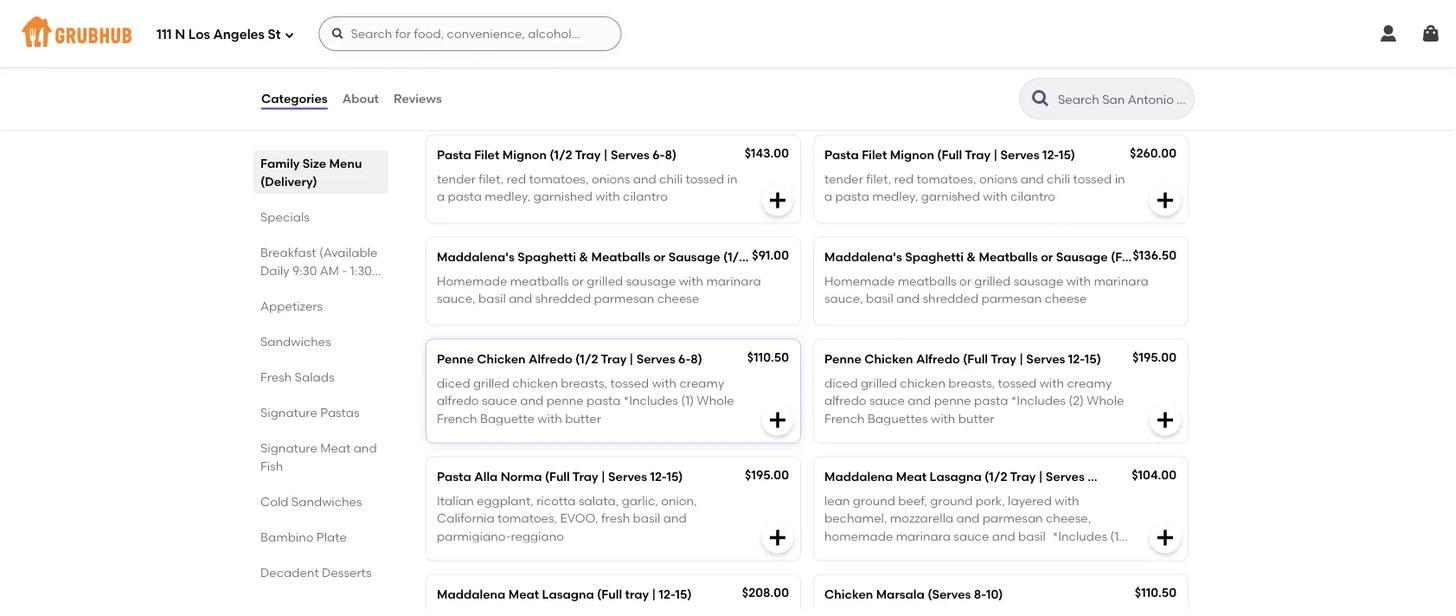 Task type: locate. For each thing, give the bounding box(es) containing it.
with
[[595, 189, 620, 204], [983, 189, 1008, 204], [679, 274, 703, 288], [1066, 274, 1091, 288], [652, 376, 677, 390], [1040, 376, 1064, 390], [538, 411, 562, 426], [931, 411, 956, 426], [1055, 493, 1079, 508]]

red down the pasta filet mignon (1/2 tray | serves 6-8)
[[507, 172, 526, 186]]

1 horizontal spatial romaine lettuce, shaved parmesan, grilled chicken, croutons, and caesar dressing
[[825, 70, 1123, 102]]

ground up bechamel,
[[853, 493, 895, 508]]

onions down the pasta filet mignon (full tray | serves 12-15)
[[979, 172, 1018, 186]]

size left 4-
[[655, 45, 679, 60]]

creamy inside "diced grilled chicken breasts, tossed with creamy alfredo sauce and penne pasta *includes (1) whole french baguette with butter"
[[680, 376, 724, 390]]

1 shredded from the left
[[535, 291, 591, 306]]

1 horizontal spatial onions
[[979, 172, 1018, 186]]

penne
[[547, 393, 584, 408], [934, 393, 971, 408]]

0 horizontal spatial baguette
[[480, 411, 535, 426]]

parmesan down layered
[[983, 511, 1043, 526]]

filet, down the pasta filet mignon (full tray | serves 12-15)
[[866, 172, 891, 186]]

1 vertical spatial $110.50
[[1135, 585, 1177, 600]]

2 chicken from the left
[[900, 376, 946, 390]]

creamy for (1)
[[680, 376, 724, 390]]

serves for maddalena meat lasagna (1/2 tray | serves 6-8)
[[1046, 469, 1085, 484]]

*includes
[[624, 393, 678, 408], [1011, 393, 1066, 408]]

| for pasta alla norma (full tray | serves 12-15)
[[601, 469, 605, 484]]

2 in from the left
[[1115, 172, 1125, 186]]

butter down penne chicken alfredo (1/2 tray | serves 6-8)
[[565, 411, 601, 426]]

red down the pasta filet mignon (full tray | serves 12-15)
[[894, 172, 914, 186]]

0 horizontal spatial marinara
[[706, 274, 761, 288]]

8) for pasta filet mignon (1/2 tray | serves 6-8)
[[665, 147, 677, 162]]

sauce down pork,
[[954, 529, 989, 543]]

dressing
[[567, 87, 616, 102], [954, 87, 1004, 102]]

2 meatballs from the left
[[898, 274, 957, 288]]

1 horizontal spatial penne
[[825, 351, 862, 366]]

1 vertical spatial $195.00
[[745, 467, 789, 482]]

sauce up alla
[[482, 393, 517, 408]]

2 chicken, from the left
[[1075, 70, 1123, 84]]

with inside lean ground beef, ground pork, layered with bechamel, mozzarella and parmesan cheese, homemade marinara sauce and basil *includes (1) whole french baguette and butter             
[[1055, 493, 1079, 508]]

homemade meatballs or grilled sausage with marinara sauce, basil and shredded parmesan cheese
[[437, 274, 761, 306], [825, 274, 1149, 306]]

signature up fish
[[260, 440, 317, 455]]

1 horizontal spatial breasts,
[[949, 376, 995, 390]]

lasagna for (full
[[542, 587, 594, 601]]

0 horizontal spatial homemade meatballs or grilled sausage with marinara sauce, basil and shredded parmesan cheese
[[437, 274, 761, 306]]

eggplant,
[[477, 493, 534, 508]]

*includes inside "diced grilled chicken breasts, tossed with creamy alfredo sauce and penne pasta *includes (1) whole french baguette with butter"
[[624, 393, 678, 408]]

onions for (1/2
[[592, 172, 630, 186]]

breasts, for (full
[[949, 376, 995, 390]]

1 creamy from the left
[[680, 376, 724, 390]]

fresh salads tab
[[260, 368, 382, 386]]

creamy inside diced grilled chicken breasts, tossed with creamy alfredo sauce and penne pasta *includes (2) whole french baguettes with butter
[[1067, 376, 1112, 390]]

0 horizontal spatial svg image
[[767, 527, 788, 548]]

0 horizontal spatial garnished
[[534, 189, 593, 204]]

(full for onion,
[[545, 469, 570, 484]]

cilantro up 'maddalena's spaghetti & meatballs or sausage (1/2 tray | serves 6-8)'
[[623, 189, 668, 204]]

1 horizontal spatial maddalena
[[825, 469, 893, 484]]

1 horizontal spatial whole
[[825, 546, 862, 561]]

maddalena's for maddalena's spaghetti & meatballs or sausage (full tray | serves 12-15)
[[825, 249, 902, 264]]

signature meat and fish tab
[[260, 439, 382, 475]]

parmesan, inside 'button'
[[969, 70, 1033, 84]]

butter up maddalena meat lasagna (1/2 tray | serves 6-8)
[[958, 411, 995, 426]]

onions down the pasta filet mignon (1/2 tray | serves 6-8)
[[592, 172, 630, 186]]

grilled up search icon
[[1036, 70, 1072, 84]]

diced inside "diced grilled chicken breasts, tossed with creamy alfredo sauce and penne pasta *includes (1) whole french baguette with butter"
[[437, 376, 470, 390]]

0 horizontal spatial shredded
[[535, 291, 591, 306]]

pasta for pasta filet mignon (full tray | serves 12-15)
[[825, 147, 859, 162]]

chicken up baguettes
[[900, 376, 946, 390]]

1 filet, from the left
[[479, 172, 504, 186]]

1 *includes from the left
[[624, 393, 678, 408]]

1 horizontal spatial garnished
[[921, 189, 980, 204]]

1 vertical spatial baguette
[[908, 546, 962, 561]]

penne for baguettes
[[934, 393, 971, 408]]

whole for (1)
[[697, 393, 734, 408]]

0 vertical spatial family
[[613, 45, 652, 60]]

2 sausage from the left
[[1056, 249, 1108, 264]]

2 shredded from the left
[[923, 291, 979, 306]]

0 horizontal spatial cheese
[[657, 291, 699, 306]]

meatballs up penne chicken alfredo (full tray | serves 12-15)
[[898, 274, 957, 288]]

maddalena up lean
[[825, 469, 893, 484]]

french up alla
[[437, 411, 477, 426]]

chili up maddalena's spaghetti & meatballs or sausage (full tray | serves 12-15)
[[1047, 172, 1070, 186]]

family right (small
[[613, 45, 652, 60]]

chicken inside "diced grilled chicken breasts, tossed with creamy alfredo sauce and penne pasta *includes (1) whole french baguette with butter"
[[512, 376, 558, 390]]

bambino plate tab
[[260, 528, 382, 546]]

0 horizontal spatial creamy
[[680, 376, 724, 390]]

2 *includes from the left
[[1011, 393, 1066, 408]]

grilled down chicken caesar salad  (small family size | serves 4-6)
[[648, 70, 684, 84]]

1 sauce, from the left
[[437, 291, 476, 306]]

pasta filet mignon (full tray | serves 12-15)
[[825, 147, 1075, 162]]

tray for penne chicken alfredo (full tray | serves 12-15)
[[991, 351, 1017, 366]]

1 red from the left
[[507, 172, 526, 186]]

1 shaved from the left
[[536, 70, 579, 84]]

12- up (2)
[[1068, 351, 1085, 366]]

diced for diced grilled chicken breasts, tossed with creamy alfredo sauce and penne pasta *includes (1) whole french baguette with butter
[[437, 376, 470, 390]]

1 horizontal spatial parmesan,
[[969, 70, 1033, 84]]

pasta up the italian
[[437, 469, 471, 484]]

0 horizontal spatial sauce
[[482, 393, 517, 408]]

breakfast (available daily 9:30 am - 1:30 pm) tab
[[260, 243, 382, 296]]

cilantro for 6-
[[623, 189, 668, 204]]

1 horizontal spatial $195.00
[[1133, 349, 1177, 364]]

0 vertical spatial lasagna
[[930, 469, 982, 484]]

marinara down mozzarella
[[896, 529, 951, 543]]

0 horizontal spatial lasagna
[[542, 587, 594, 601]]

parmesan down 'maddalena's spaghetti & meatballs or sausage (1/2 tray | serves 6-8)'
[[594, 291, 654, 306]]

shredded up penne chicken alfredo (1/2 tray | serves 6-8)
[[535, 291, 591, 306]]

decadent desserts
[[260, 565, 372, 580]]

filet, for pasta filet mignon (full tray | serves 12-15)
[[866, 172, 891, 186]]

svg image for $195.00
[[767, 527, 788, 548]]

$195.00
[[1133, 349, 1177, 364], [745, 467, 789, 482]]

2 sauce, from the left
[[825, 291, 863, 306]]

15)
[[1059, 147, 1075, 162], [1233, 249, 1249, 264], [1085, 351, 1101, 366], [667, 469, 683, 484], [675, 587, 692, 601]]

$136.50
[[1133, 247, 1177, 262]]

Search San Antonio Winery Los Angeles search field
[[1056, 91, 1189, 107]]

1 horizontal spatial meatballs
[[979, 249, 1038, 264]]

sauce up baguettes
[[869, 393, 905, 408]]

1 horizontal spatial filet,
[[866, 172, 891, 186]]

butter up 10)
[[992, 546, 1028, 561]]

shaved up the pasta filet mignon (full tray | serves 12-15)
[[924, 70, 966, 84]]

1 horizontal spatial red
[[894, 172, 914, 186]]

1 horizontal spatial filet
[[862, 147, 887, 162]]

alfredo inside "diced grilled chicken breasts, tossed with creamy alfredo sauce and penne pasta *includes (1) whole french baguette with butter"
[[437, 393, 479, 408]]

0 horizontal spatial sausage
[[626, 274, 676, 288]]

marinara down $136.50
[[1094, 274, 1149, 288]]

1 horizontal spatial shredded
[[923, 291, 979, 306]]

1 garnished from the left
[[534, 189, 593, 204]]

1 horizontal spatial meatballs
[[898, 274, 957, 288]]

alfredo for (1/2
[[529, 351, 573, 366]]

maddalena
[[825, 469, 893, 484], [437, 587, 506, 601]]

romaine lettuce, shaved parmesan, grilled chicken, croutons, and caesar dressing up the pasta filet mignon (full tray | serves 12-15)
[[825, 70, 1123, 102]]

2 shaved from the left
[[924, 70, 966, 84]]

tomatoes, down the pasta filet mignon (full tray | serves 12-15)
[[917, 172, 976, 186]]

1 medley, from the left
[[485, 189, 531, 204]]

parmesan, up search icon
[[969, 70, 1033, 84]]

1 penne from the left
[[437, 351, 474, 366]]

signature
[[260, 405, 317, 420], [260, 440, 317, 455]]

homemade meatballs or grilled sausage with marinara sauce, basil and shredded parmesan cheese down 'maddalena's spaghetti & meatballs or sausage (1/2 tray | serves 6-8)'
[[437, 274, 761, 306]]

meat inside signature meat and fish
[[320, 440, 351, 455]]

serves
[[689, 45, 728, 60], [611, 147, 650, 162], [1001, 147, 1040, 162], [784, 249, 823, 264], [1174, 249, 1213, 264], [637, 351, 676, 366], [1026, 351, 1065, 366], [608, 469, 647, 484], [1046, 469, 1085, 484]]

pasta right $143.00
[[825, 147, 859, 162]]

whole inside "diced grilled chicken breasts, tossed with creamy alfredo sauce and penne pasta *includes (1) whole french baguette with butter"
[[697, 393, 734, 408]]

french up 
[[865, 546, 905, 561]]

marinara for (full
[[1094, 274, 1149, 288]]

alfredo up diced grilled chicken breasts, tossed with creamy alfredo sauce and penne pasta *includes (2) whole french baguettes with butter
[[916, 351, 960, 366]]

1 homemade meatballs or grilled sausage with marinara sauce, basil and shredded parmesan cheese from the left
[[437, 274, 761, 306]]

12- for pasta filet mignon (full tray | serves 12-15)
[[1042, 147, 1059, 162]]

1 a from the left
[[437, 189, 445, 204]]

6- for maddalena meat lasagna (1/2 tray | serves 6-8)
[[1088, 469, 1100, 484]]

2 dressing from the left
[[954, 87, 1004, 102]]

shaved down salad
[[536, 70, 579, 84]]

filet
[[474, 147, 500, 162], [862, 147, 887, 162]]

2 breasts, from the left
[[949, 376, 995, 390]]

red
[[507, 172, 526, 186], [894, 172, 914, 186]]

12- up the "garlic,"
[[650, 469, 667, 484]]

baguette up norma
[[480, 411, 535, 426]]

tray for penne chicken alfredo (1/2 tray | serves 6-8)
[[601, 351, 627, 366]]

1 horizontal spatial medley,
[[872, 189, 918, 204]]

1 meatballs from the left
[[591, 249, 650, 264]]

1 breasts, from the left
[[561, 376, 608, 390]]

2 maddalena's from the left
[[825, 249, 902, 264]]

0 horizontal spatial dressing
[[567, 87, 616, 102]]

marinara inside lean ground beef, ground pork, layered with bechamel, mozzarella and parmesan cheese, homemade marinara sauce and basil *includes (1) whole french baguette and butter             
[[896, 529, 951, 543]]

2 & from the left
[[967, 249, 976, 264]]

2 romaine from the left
[[825, 70, 874, 84]]

ground
[[853, 493, 895, 508], [930, 493, 973, 508]]

butter inside "diced grilled chicken breasts, tossed with creamy alfredo sauce and penne pasta *includes (1) whole french baguette with butter"
[[565, 411, 601, 426]]

ground down maddalena meat lasagna (1/2 tray | serves 6-8)
[[930, 493, 973, 508]]

dressing left search icon
[[954, 87, 1004, 102]]

alfredo
[[437, 393, 479, 408], [825, 393, 867, 408]]

1 vertical spatial family
[[260, 156, 300, 170]]

pasta filet mignon (1/2 tray | serves 6-8)
[[437, 147, 677, 162]]

2 tender from the left
[[825, 172, 863, 186]]

diced inside diced grilled chicken breasts, tossed with creamy alfredo sauce and penne pasta *includes (2) whole french baguettes with butter
[[825, 376, 858, 390]]

1 horizontal spatial lasagna
[[930, 469, 982, 484]]

tomatoes, down the pasta filet mignon (1/2 tray | serves 6-8)
[[529, 172, 589, 186]]

tender filet, red tomatoes, onions and chili tossed in a pasta medley, garnished with cilantro for (1/2
[[437, 172, 738, 204]]

2 homemade meatballs or grilled sausage with marinara sauce, basil and shredded parmesan cheese from the left
[[825, 274, 1149, 306]]

alfredo inside diced grilled chicken breasts, tossed with creamy alfredo sauce and penne pasta *includes (2) whole french baguettes with butter
[[825, 393, 867, 408]]

1 meatballs from the left
[[510, 274, 569, 288]]

romaine lettuce, shaved parmesan, grilled chicken, croutons, and caesar dressing down (small
[[437, 70, 736, 102]]

1 horizontal spatial svg image
[[1155, 527, 1176, 548]]

meatballs up penne chicken alfredo (1/2 tray | serves 6-8)
[[510, 274, 569, 288]]

mignon
[[502, 147, 547, 162], [890, 147, 934, 162]]

garnished for (full
[[921, 189, 980, 204]]

1 parmesan, from the left
[[582, 70, 645, 84]]

8-
[[974, 587, 986, 601]]

2 horizontal spatial whole
[[1087, 393, 1124, 408]]

serves for penne chicken alfredo (1/2 tray | serves 6-8)
[[637, 351, 676, 366]]

size
[[655, 45, 679, 60], [303, 156, 326, 170]]

chicken down penne chicken alfredo (1/2 tray | serves 6-8)
[[512, 376, 558, 390]]

1 alfredo from the left
[[437, 393, 479, 408]]

1 spaghetti from the left
[[518, 249, 576, 264]]

0 horizontal spatial alfredo
[[529, 351, 573, 366]]

family size menu (delivery) tab
[[260, 154, 382, 190]]

lasagna down reggiano in the left bottom of the page
[[542, 587, 594, 601]]

chicken for baguette
[[512, 376, 558, 390]]

size left 'menu'
[[303, 156, 326, 170]]

homemade meatballs or grilled sausage with marinara sauce, basil and shredded parmesan cheese down maddalena's spaghetti & meatballs or sausage (full tray | serves 12-15)
[[825, 274, 1149, 306]]

1 in from the left
[[727, 172, 738, 186]]

1 horizontal spatial croutons,
[[825, 87, 879, 102]]

breasts, inside "diced grilled chicken breasts, tossed with creamy alfredo sauce and penne pasta *includes (1) whole french baguette with butter"
[[561, 376, 608, 390]]

0 horizontal spatial tender filet, red tomatoes, onions and chili tossed in a pasta medley, garnished with cilantro
[[437, 172, 738, 204]]

meat down reggiano in the left bottom of the page
[[508, 587, 539, 601]]

maddalena down parmigiano-
[[437, 587, 506, 601]]

0 horizontal spatial a
[[437, 189, 445, 204]]

french left baguettes
[[825, 411, 865, 426]]

maddalena's
[[437, 249, 515, 264], [825, 249, 902, 264]]

basil inside "italian eggplant, ricotta salata, garlic, onion, california tomatoes, evoo, fresh basil and parmigiano-reggiano"
[[633, 511, 660, 526]]

0 horizontal spatial cilantro
[[623, 189, 668, 204]]

(full for and
[[937, 147, 962, 162]]

1 croutons, from the left
[[437, 87, 492, 102]]

2 alfredo from the left
[[825, 393, 867, 408]]

sausage
[[626, 274, 676, 288], [1014, 274, 1064, 288]]

0 vertical spatial baguette
[[480, 411, 535, 426]]

mignon for (1/2
[[502, 147, 547, 162]]

baguette up 
[[908, 546, 962, 561]]

(1) inside lean ground beef, ground pork, layered with bechamel, mozzarella and parmesan cheese, homemade marinara sauce and basil *includes (1) whole french baguette and butter             
[[1110, 529, 1123, 543]]

1 horizontal spatial mignon
[[890, 147, 934, 162]]

0 horizontal spatial &
[[579, 249, 588, 264]]

lasagna
[[930, 469, 982, 484], [542, 587, 594, 601]]

french inside "diced grilled chicken breasts, tossed with creamy alfredo sauce and penne pasta *includes (1) whole french baguette with butter"
[[437, 411, 477, 426]]

french for diced grilled chicken breasts, tossed with creamy alfredo sauce and penne pasta *includes (2) whole french baguettes with butter
[[825, 411, 865, 426]]

lean ground beef, ground pork, layered with bechamel, mozzarella and parmesan cheese, homemade marinara sauce and basil *includes (1) whole french baguette and butter             
[[825, 493, 1123, 578]]

in for $260.00
[[1115, 172, 1125, 186]]

1 horizontal spatial *includes
[[1011, 393, 1066, 408]]

menu
[[329, 156, 362, 170]]

romaine
[[437, 70, 486, 84], [825, 70, 874, 84]]

1 chili from the left
[[659, 172, 683, 186]]

8)
[[665, 147, 677, 162], [838, 249, 850, 264], [691, 351, 703, 366], [1100, 469, 1112, 484]]

2 red from the left
[[894, 172, 914, 186]]

0 horizontal spatial chili
[[659, 172, 683, 186]]

penne for penne chicken alfredo (full tray | serves 12-15)
[[825, 351, 862, 366]]

romaine lettuce, shaved parmesan, grilled chicken, croutons, and caesar dressing inside 'button'
[[825, 70, 1123, 102]]

chili up 'maddalena's spaghetti & meatballs or sausage (1/2 tray | serves 6-8)'
[[659, 172, 683, 186]]

sauce inside diced grilled chicken breasts, tossed with creamy alfredo sauce and penne pasta *includes (2) whole french baguettes with butter
[[869, 393, 905, 408]]

10)
[[986, 587, 1003, 601]]

1 onions from the left
[[592, 172, 630, 186]]

0 horizontal spatial maddalena
[[437, 587, 506, 601]]

garnished down the pasta filet mignon (1/2 tray | serves 6-8)
[[534, 189, 593, 204]]

1 horizontal spatial sausage
[[1014, 274, 1064, 288]]

filet, down the pasta filet mignon (1/2 tray | serves 6-8)
[[479, 172, 504, 186]]

0 horizontal spatial parmesan,
[[582, 70, 645, 84]]

1 horizontal spatial chicken
[[900, 376, 946, 390]]

tender filet, red tomatoes, onions and chili tossed in a pasta medley, garnished with cilantro
[[437, 172, 738, 204], [825, 172, 1125, 204]]

tender filet, red tomatoes, onions and chili tossed in a pasta medley, garnished with cilantro down the pasta filet mignon (1/2 tray | serves 6-8)
[[437, 172, 738, 204]]

and inside 'button'
[[882, 87, 906, 102]]

alfredo up "diced grilled chicken breasts, tossed with creamy alfredo sauce and penne pasta *includes (1) whole french baguette with butter" at the bottom of page
[[529, 351, 573, 366]]

sandwiches up plate
[[291, 494, 362, 509]]

0 horizontal spatial medley,
[[485, 189, 531, 204]]

bambino plate
[[260, 530, 347, 544]]

2 signature from the top
[[260, 440, 317, 455]]

1 tender from the left
[[437, 172, 476, 186]]

1 horizontal spatial sauce
[[869, 393, 905, 408]]

sauce inside "diced grilled chicken breasts, tossed with creamy alfredo sauce and penne pasta *includes (1) whole french baguette with butter"
[[482, 393, 517, 408]]

sausage for (full
[[1014, 274, 1064, 288]]

in
[[727, 172, 738, 186], [1115, 172, 1125, 186]]

0 horizontal spatial filet,
[[479, 172, 504, 186]]

12- down search icon
[[1042, 147, 1059, 162]]

2 garnished from the left
[[921, 189, 980, 204]]

0 vertical spatial signature
[[260, 405, 317, 420]]

parmesan, down chicken caesar salad  (small family size | serves 4-6)
[[582, 70, 645, 84]]

0 horizontal spatial meatballs
[[591, 249, 650, 264]]

french inside diced grilled chicken breasts, tossed with creamy alfredo sauce and penne pasta *includes (2) whole french baguettes with butter
[[825, 411, 865, 426]]

penne inside "diced grilled chicken breasts, tossed with creamy alfredo sauce and penne pasta *includes (1) whole french baguette with butter"
[[547, 393, 584, 408]]

signature down fresh salads
[[260, 405, 317, 420]]

tossed inside "diced grilled chicken breasts, tossed with creamy alfredo sauce and penne pasta *includes (1) whole french baguette with butter"
[[610, 376, 649, 390]]

sauce inside lean ground beef, ground pork, layered with bechamel, mozzarella and parmesan cheese, homemade marinara sauce and basil *includes (1) whole french baguette and butter             
[[954, 529, 989, 543]]

lettuce,
[[489, 70, 533, 84], [877, 70, 921, 84]]

1 tender filet, red tomatoes, onions and chili tossed in a pasta medley, garnished with cilantro from the left
[[437, 172, 738, 204]]

1 sausage from the left
[[626, 274, 676, 288]]

| for maddalena meat lasagna (1/2 tray | serves 6-8)
[[1039, 469, 1043, 484]]

0 horizontal spatial mignon
[[502, 147, 547, 162]]

caesar up the pasta filet mignon (full tray | serves 12-15)
[[908, 87, 952, 102]]

2 chili from the left
[[1047, 172, 1070, 186]]

a for pasta filet mignon (1/2 tray | serves 6-8)
[[437, 189, 445, 204]]

marsala
[[876, 587, 925, 601]]

1 horizontal spatial diced
[[825, 376, 858, 390]]

2 romaine lettuce, shaved parmesan, grilled chicken, croutons, and caesar dressing from the left
[[825, 70, 1123, 102]]

tomatoes, inside "italian eggplant, ricotta salata, garlic, onion, california tomatoes, evoo, fresh basil and parmigiano-reggiano"
[[498, 511, 557, 526]]

2 penne from the left
[[934, 393, 971, 408]]

meat down pastas
[[320, 440, 351, 455]]

1 vertical spatial meat
[[896, 469, 927, 484]]

1 homemade from the left
[[437, 274, 507, 288]]

medley, down the pasta filet mignon (full tray | serves 12-15)
[[872, 189, 918, 204]]

2 mignon from the left
[[890, 147, 934, 162]]

12- right $136.50
[[1216, 249, 1233, 264]]

1 horizontal spatial family
[[613, 45, 652, 60]]

serves for pasta filet mignon (full tray | serves 12-15)
[[1001, 147, 1040, 162]]

2 parmesan, from the left
[[969, 70, 1033, 84]]

reviews
[[394, 91, 442, 106]]

*includes for (2)
[[1011, 393, 1066, 408]]

signature inside signature meat and fish
[[260, 440, 317, 455]]

1 diced from the left
[[437, 376, 470, 390]]

2 filet, from the left
[[866, 172, 891, 186]]

2 sausage from the left
[[1014, 274, 1064, 288]]

2 medley, from the left
[[872, 189, 918, 204]]

1 horizontal spatial romaine
[[825, 70, 874, 84]]

(full
[[937, 147, 962, 162], [1111, 249, 1136, 264], [963, 351, 988, 366], [545, 469, 570, 484], [597, 587, 622, 601]]

family up (delivery)
[[260, 156, 300, 170]]

baguette
[[480, 411, 535, 426], [908, 546, 962, 561]]

penne down penne chicken alfredo (1/2 tray | serves 6-8)
[[547, 393, 584, 408]]

0 horizontal spatial chicken
[[512, 376, 558, 390]]

2 croutons, from the left
[[825, 87, 879, 102]]

0 horizontal spatial homemade
[[437, 274, 507, 288]]

1 romaine from the left
[[437, 70, 486, 84]]

maddalena for maddalena meat lasagna (full tray | 12-15)
[[437, 587, 506, 601]]

2 cilantro from the left
[[1011, 189, 1056, 204]]

1 sausage from the left
[[668, 249, 720, 264]]

1 maddalena's from the left
[[437, 249, 515, 264]]

0 horizontal spatial sausage
[[668, 249, 720, 264]]

1 penne from the left
[[547, 393, 584, 408]]

and
[[495, 87, 518, 102], [882, 87, 906, 102], [633, 172, 656, 186], [1021, 172, 1044, 186], [509, 291, 532, 306], [896, 291, 920, 306], [520, 393, 544, 408], [908, 393, 931, 408], [354, 440, 377, 455], [663, 511, 687, 526], [957, 511, 980, 526], [992, 529, 1015, 543], [965, 546, 989, 561]]

0 horizontal spatial filet
[[474, 147, 500, 162]]

2 onions from the left
[[979, 172, 1018, 186]]

french inside lean ground beef, ground pork, layered with bechamel, mozzarella and parmesan cheese, homemade marinara sauce and basil *includes (1) whole french baguette and butter             
[[865, 546, 905, 561]]

2 homemade from the left
[[825, 274, 895, 288]]

n
[[175, 27, 185, 43]]

pasta
[[448, 189, 482, 204], [835, 189, 869, 204], [587, 393, 621, 408], [974, 393, 1008, 408]]

chicken, down 4-
[[687, 70, 736, 84]]

homemade
[[437, 274, 507, 288], [825, 274, 895, 288]]

2 vertical spatial meat
[[508, 587, 539, 601]]

1 horizontal spatial chili
[[1047, 172, 1070, 186]]

tray
[[625, 587, 649, 601]]

signature pastas tab
[[260, 403, 382, 421]]

2 ground from the left
[[930, 493, 973, 508]]

1 cheese from the left
[[657, 291, 699, 306]]

0 horizontal spatial red
[[507, 172, 526, 186]]

penne for baguette
[[547, 393, 584, 408]]

evoo,
[[560, 511, 598, 526]]

cheese
[[657, 291, 699, 306], [1045, 291, 1087, 306]]

1 horizontal spatial ground
[[930, 493, 973, 508]]

2 lettuce, from the left
[[877, 70, 921, 84]]

grilled up baguettes
[[861, 376, 897, 390]]

breasts, down penne chicken alfredo (1/2 tray | serves 6-8)
[[561, 376, 608, 390]]

parmesan for (1/2
[[594, 291, 654, 306]]

1 vertical spatial signature
[[260, 440, 317, 455]]

lettuce, inside 'button'
[[877, 70, 921, 84]]

salads
[[295, 369, 334, 384]]

cheese down 'maddalena's spaghetti & meatballs or sausage (1/2 tray | serves 6-8)'
[[657, 291, 699, 306]]

chicken for baguettes
[[900, 376, 946, 390]]

1 mignon from the left
[[502, 147, 547, 162]]

filet, for pasta filet mignon (1/2 tray | serves 6-8)
[[479, 172, 504, 186]]

2 penne from the left
[[825, 351, 862, 366]]

whole inside diced grilled chicken breasts, tossed with creamy alfredo sauce and penne pasta *includes (2) whole french baguettes with butter
[[1087, 393, 1124, 408]]

svg image
[[1421, 23, 1441, 44], [331, 27, 345, 41], [284, 30, 295, 40], [1155, 88, 1176, 109], [767, 190, 788, 211], [1155, 190, 1176, 211], [767, 410, 788, 430], [1155, 410, 1176, 430]]

*includes inside diced grilled chicken breasts, tossed with creamy alfredo sauce and penne pasta *includes (2) whole french baguettes with butter
[[1011, 393, 1066, 408]]

butter inside diced grilled chicken breasts, tossed with creamy alfredo sauce and penne pasta *includes (2) whole french baguettes with butter
[[958, 411, 995, 426]]

marinara down $91.00
[[706, 274, 761, 288]]

0 vertical spatial maddalena
[[825, 469, 893, 484]]

1 horizontal spatial creamy
[[1067, 376, 1112, 390]]

2 tender filet, red tomatoes, onions and chili tossed in a pasta medley, garnished with cilantro from the left
[[825, 172, 1125, 204]]

0 horizontal spatial romaine
[[437, 70, 486, 84]]

pasta down reviews button
[[437, 147, 471, 162]]

0 horizontal spatial family
[[260, 156, 300, 170]]

1 horizontal spatial meat
[[508, 587, 539, 601]]

2 filet from the left
[[862, 147, 887, 162]]

2 cheese from the left
[[1045, 291, 1087, 306]]

lasagna up pork,
[[930, 469, 982, 484]]

(2)
[[1069, 393, 1084, 408]]

8) for maddalena meat lasagna (1/2 tray | serves 6-8)
[[1100, 469, 1112, 484]]

chili
[[659, 172, 683, 186], [1047, 172, 1070, 186]]

0 horizontal spatial romaine lettuce, shaved parmesan, grilled chicken, croutons, and caesar dressing
[[437, 70, 736, 102]]

garnished down the pasta filet mignon (full tray | serves 12-15)
[[921, 189, 980, 204]]

1 horizontal spatial a
[[825, 189, 833, 204]]

1 cilantro from the left
[[623, 189, 668, 204]]

1 signature from the top
[[260, 405, 317, 420]]

0 vertical spatial $195.00
[[1133, 349, 1177, 364]]

grilled down 'maddalena's spaghetti & meatballs or sausage (1/2 tray | serves 6-8)'
[[587, 274, 623, 288]]

tomatoes, for (1/2
[[529, 172, 589, 186]]

parmesan down maddalena's spaghetti & meatballs or sausage (full tray | serves 12-15)
[[982, 291, 1042, 306]]

0 horizontal spatial maddalena's
[[437, 249, 515, 264]]

serves for pasta filet mignon (1/2 tray | serves 6-8)
[[611, 147, 650, 162]]

meat up beef,
[[896, 469, 927, 484]]

chicken, up search san antonio winery los angeles search box at the right of page
[[1075, 70, 1123, 84]]

penne down penne chicken alfredo (full tray | serves 12-15)
[[934, 393, 971, 408]]

0 horizontal spatial lettuce,
[[489, 70, 533, 84]]

1 horizontal spatial (1)
[[1110, 529, 1123, 543]]

1 vertical spatial size
[[303, 156, 326, 170]]

8) for penne chicken alfredo (1/2 tray | serves 6-8)
[[691, 351, 703, 366]]

baguettes
[[868, 411, 928, 426]]

chicken inside diced grilled chicken breasts, tossed with creamy alfredo sauce and penne pasta *includes (2) whole french baguettes with butter
[[900, 376, 946, 390]]

maddalena's spaghetti & meatballs or sausage (full tray | serves 12-15)
[[825, 249, 1249, 264]]

shredded up penne chicken alfredo (full tray | serves 12-15)
[[923, 291, 979, 306]]

4-
[[731, 45, 744, 60]]

shredded for maddalena's spaghetti & meatballs or sausage (1/2 tray | serves 6-8)
[[535, 291, 591, 306]]

breasts, inside diced grilled chicken breasts, tossed with creamy alfredo sauce and penne pasta *includes (2) whole french baguettes with butter
[[949, 376, 995, 390]]

1 chicken, from the left
[[687, 70, 736, 84]]

basil
[[478, 291, 506, 306], [866, 291, 894, 306], [633, 511, 660, 526], [1018, 529, 1046, 543]]

12- for penne chicken alfredo (full tray | serves 12-15)
[[1068, 351, 1085, 366]]

caesar
[[489, 45, 532, 60], [521, 87, 564, 102], [908, 87, 952, 102]]

penne inside diced grilled chicken breasts, tossed with creamy alfredo sauce and penne pasta *includes (2) whole french baguettes with butter
[[934, 393, 971, 408]]

1 chicken from the left
[[512, 376, 558, 390]]

1 alfredo from the left
[[529, 351, 573, 366]]

0 horizontal spatial meat
[[320, 440, 351, 455]]

1 horizontal spatial alfredo
[[916, 351, 960, 366]]

french
[[437, 411, 477, 426], [825, 411, 865, 426], [865, 546, 905, 561]]

sausage down 'maddalena's spaghetti & meatballs or sausage (1/2 tray | serves 6-8)'
[[626, 274, 676, 288]]

basil inside lean ground beef, ground pork, layered with bechamel, mozzarella and parmesan cheese, homemade marinara sauce and basil *includes (1) whole french baguette and butter             
[[1018, 529, 1046, 543]]

2 meatballs from the left
[[979, 249, 1038, 264]]

sandwiches up fresh salads
[[260, 334, 331, 349]]

sausage down maddalena's spaghetti & meatballs or sausage (full tray | serves 12-15)
[[1014, 274, 1064, 288]]

| for maddalena meat lasagna (full tray | 12-15)
[[652, 587, 656, 601]]

cilantro up maddalena's spaghetti & meatballs or sausage (full tray | serves 12-15)
[[1011, 189, 1056, 204]]

(1/2
[[550, 147, 572, 162], [723, 249, 746, 264], [575, 351, 598, 366], [985, 469, 1007, 484]]

2 a from the left
[[825, 189, 833, 204]]

sausage left $91.00
[[668, 249, 720, 264]]

1 horizontal spatial dressing
[[954, 87, 1004, 102]]

0 horizontal spatial alfredo
[[437, 393, 479, 408]]

medley, down the pasta filet mignon (1/2 tray | serves 6-8)
[[485, 189, 531, 204]]

sauce, for maddalena's spaghetti & meatballs or sausage (1/2 tray | serves 6-8)
[[437, 291, 476, 306]]

about
[[342, 91, 379, 106]]

italian eggplant, ricotta salata, garlic, onion, california tomatoes, evoo, fresh basil and parmigiano-reggiano
[[437, 493, 697, 543]]

0 horizontal spatial whole
[[697, 393, 734, 408]]

1 horizontal spatial cilantro
[[1011, 189, 1056, 204]]

serves for penne chicken alfredo (full tray | serves 12-15)
[[1026, 351, 1065, 366]]

tomatoes,
[[529, 172, 589, 186], [917, 172, 976, 186], [498, 511, 557, 526]]

tender for pasta filet mignon (full tray | serves 12-15)
[[825, 172, 863, 186]]

main navigation navigation
[[0, 0, 1455, 67]]

sausage left $136.50
[[1056, 249, 1108, 264]]

shredded
[[535, 291, 591, 306], [923, 291, 979, 306]]

svg image
[[1378, 23, 1399, 44], [767, 527, 788, 548], [1155, 527, 1176, 548]]

tender filet, red tomatoes, onions and chili tossed in a pasta medley, garnished with cilantro down the pasta filet mignon (full tray | serves 12-15)
[[825, 172, 1125, 204]]

2 diced from the left
[[825, 376, 858, 390]]

2 spaghetti from the left
[[905, 249, 964, 264]]

cheese down maddalena's spaghetti & meatballs or sausage (full tray | serves 12-15)
[[1045, 291, 1087, 306]]

sandwiches tab
[[260, 332, 382, 350]]

1 vertical spatial maddalena
[[437, 587, 506, 601]]

1 filet from the left
[[474, 147, 500, 162]]

1 vertical spatial lasagna
[[542, 587, 594, 601]]

2 creamy from the left
[[1067, 376, 1112, 390]]

0 horizontal spatial spaghetti
[[518, 249, 576, 264]]

1 & from the left
[[579, 249, 588, 264]]

caesar left salad
[[489, 45, 532, 60]]

0 horizontal spatial breasts,
[[561, 376, 608, 390]]

medley, for (1/2
[[485, 189, 531, 204]]

$195.00 for diced grilled chicken breasts, tossed with creamy alfredo sauce and penne pasta *includes (2) whole french baguettes with butter
[[1133, 349, 1177, 364]]

1 horizontal spatial lettuce,
[[877, 70, 921, 84]]

(full for with
[[963, 351, 988, 366]]

dressing down (small
[[567, 87, 616, 102]]

tomatoes, for (full
[[917, 172, 976, 186]]

meatballs
[[591, 249, 650, 264], [979, 249, 1038, 264]]

sauce, for maddalena's spaghetti & meatballs or sausage (full tray | serves 12-15)
[[825, 291, 863, 306]]

tray for pasta filet mignon (1/2 tray | serves 6-8)
[[575, 147, 601, 162]]

1 horizontal spatial baguette
[[908, 546, 962, 561]]

tossed
[[686, 172, 724, 186], [1073, 172, 1112, 186], [610, 376, 649, 390], [998, 376, 1037, 390]]

| for penne chicken alfredo (1/2 tray | serves 6-8)
[[630, 351, 634, 366]]

2 alfredo from the left
[[916, 351, 960, 366]]

grilled down penne chicken alfredo (1/2 tray | serves 6-8)
[[473, 376, 510, 390]]

a
[[437, 189, 445, 204], [825, 189, 833, 204]]

reggiano
[[511, 529, 564, 543]]

meat for (full
[[508, 587, 539, 601]]

breasts, down penne chicken alfredo (full tray | serves 12-15)
[[949, 376, 995, 390]]

cilantro for 12-
[[1011, 189, 1056, 204]]

parmesan
[[594, 291, 654, 306], [982, 291, 1042, 306], [983, 511, 1043, 526]]

1 horizontal spatial chicken,
[[1075, 70, 1123, 84]]

parmesan inside lean ground beef, ground pork, layered with bechamel, mozzarella and parmesan cheese, homemade marinara sauce and basil *includes (1) whole french baguette and butter             
[[983, 511, 1043, 526]]

1 horizontal spatial size
[[655, 45, 679, 60]]

tomatoes, up reggiano in the left bottom of the page
[[498, 511, 557, 526]]



Task type: vqa. For each thing, say whether or not it's contained in the screenshot.


Task type: describe. For each thing, give the bounding box(es) containing it.
decadent
[[260, 565, 319, 580]]

1:30
[[350, 263, 372, 278]]

9:30
[[292, 263, 317, 278]]

maddalena for maddalena meat lasagna (1/2 tray | serves 6-8)
[[825, 469, 893, 484]]

cheese for (1/2
[[657, 291, 699, 306]]

penne for penne chicken alfredo (1/2 tray | serves 6-8)
[[437, 351, 474, 366]]

fresh
[[601, 511, 630, 526]]

layered
[[1008, 493, 1052, 508]]

and inside diced grilled chicken breasts, tossed with creamy alfredo sauce and penne pasta *includes (2) whole french baguettes with butter
[[908, 393, 931, 408]]

(available
[[319, 245, 378, 260]]

chicken marsala (serves 8-10)
[[825, 587, 1003, 601]]

pasta for pasta alla norma (full tray | serves 12-15)
[[437, 469, 471, 484]]

(1) inside "diced grilled chicken breasts, tossed with creamy alfredo sauce and penne pasta *includes (1) whole french baguette with butter"
[[681, 393, 694, 408]]

$260.00
[[1130, 145, 1177, 160]]

butter inside lean ground beef, ground pork, layered with bechamel, mozzarella and parmesan cheese, homemade marinara sauce and basil *includes (1) whole french baguette and butter             
[[992, 546, 1028, 561]]

signature pastas
[[260, 405, 360, 420]]

croutons, inside 'button'
[[825, 87, 879, 102]]

dressing inside 'button'
[[954, 87, 1004, 102]]

ricotta
[[537, 493, 576, 508]]


[[927, 564, 939, 578]]

whole inside lean ground beef, ground pork, layered with bechamel, mozzarella and parmesan cheese, homemade marinara sauce and basil *includes (1) whole french baguette and butter             
[[825, 546, 862, 561]]

salata,
[[579, 493, 619, 508]]

chicken caesar salad  (small family size | serves 4-6)
[[437, 45, 755, 60]]

alfredo for (full
[[916, 351, 960, 366]]


[[901, 564, 905, 578]]

red for (1/2
[[507, 172, 526, 186]]

and inside "italian eggplant, ricotta salata, garlic, onion, california tomatoes, evoo, fresh basil and parmigiano-reggiano"
[[663, 511, 687, 526]]

mozzarella
[[890, 511, 954, 526]]

parmigiano-
[[437, 529, 511, 543]]

sauce for baguettes
[[869, 393, 905, 408]]

baguette inside "diced grilled chicken breasts, tossed with creamy alfredo sauce and penne pasta *includes (1) whole french baguette with butter"
[[480, 411, 535, 426]]

1 horizontal spatial $110.50
[[1135, 585, 1177, 600]]

$208.00
[[742, 585, 789, 600]]

creamy for (2)
[[1067, 376, 1112, 390]]

cold sandwiches tab
[[260, 492, 382, 510]]

(1/2 for pasta filet mignon (1/2 tray | serves 6-8)
[[550, 147, 572, 162]]

maddalena's spaghetti & meatballs or sausage (1/2 tray | serves 6-8)
[[437, 249, 850, 264]]

italian
[[437, 493, 474, 508]]

penne chicken alfredo (1/2 tray | serves 6-8)
[[437, 351, 703, 366]]

1 romaine lettuce, shaved parmesan, grilled chicken, croutons, and caesar dressing from the left
[[437, 70, 736, 102]]

pork,
[[976, 493, 1005, 508]]

6)
[[744, 45, 755, 60]]

caesar inside "romaine lettuce, shaved parmesan, grilled chicken, croutons, and caesar dressing" 'button'
[[908, 87, 952, 102]]

grilled down maddalena's spaghetti & meatballs or sausage (full tray | serves 12-15)
[[974, 274, 1011, 288]]

tray for pasta filet mignon (full tray | serves 12-15)
[[965, 147, 991, 162]]

-
[[342, 263, 347, 278]]

signature meat and fish
[[260, 440, 377, 473]]

homemade
[[825, 529, 893, 543]]

(serves
[[928, 587, 971, 601]]

fresh salads
[[260, 369, 334, 384]]

family inside family size menu (delivery)
[[260, 156, 300, 170]]

svg image inside main navigation navigation
[[1378, 23, 1399, 44]]

maddalena meat lasagna (full tray | 12-15)
[[437, 587, 692, 601]]

appetizers
[[260, 298, 323, 313]]

categories button
[[260, 67, 328, 130]]

111
[[157, 27, 172, 43]]

grilled inside "diced grilled chicken breasts, tossed with creamy alfredo sauce and penne pasta *includes (1) whole french baguette with butter"
[[473, 376, 510, 390]]

diced for diced grilled chicken breasts, tossed with creamy alfredo sauce and penne pasta *includes (2) whole french baguettes with butter
[[825, 376, 858, 390]]

(delivery)
[[260, 174, 317, 189]]

red for (full
[[894, 172, 914, 186]]

$91.00
[[752, 247, 789, 262]]

6- for penne chicken alfredo (1/2 tray | serves 6-8)
[[678, 351, 691, 366]]

bambino
[[260, 530, 314, 544]]

and inside signature meat and fish
[[354, 440, 377, 455]]

15) for italian eggplant, ricotta salata, garlic, onion, california tomatoes, evoo, fresh basil and parmigiano-reggiano
[[667, 469, 683, 484]]

appetizers tab
[[260, 297, 382, 315]]

serves for pasta alla norma (full tray | serves 12-15)
[[608, 469, 647, 484]]

homemade meatballs or grilled sausage with marinara sauce, basil and shredded parmesan cheese for (full
[[825, 274, 1149, 306]]

chili for 15)
[[1047, 172, 1070, 186]]

cheese for (full
[[1045, 291, 1087, 306]]

pasta inside diced grilled chicken breasts, tossed with creamy alfredo sauce and penne pasta *includes (2) whole french baguettes with butter
[[974, 393, 1008, 408]]

lean
[[825, 493, 850, 508]]

grilled inside diced grilled chicken breasts, tossed with creamy alfredo sauce and penne pasta *includes (2) whole french baguettes with butter
[[861, 376, 897, 390]]

about button
[[341, 67, 380, 130]]

am
[[320, 263, 339, 278]]

signature for signature meat and fish
[[260, 440, 317, 455]]

homemade meatballs or grilled sausage with marinara sauce, basil and shredded parmesan cheese for (1/2
[[437, 274, 761, 306]]

los
[[188, 27, 210, 43]]

a for pasta filet mignon (full tray | serves 12-15)
[[825, 189, 833, 204]]

grilled inside 'button'
[[1036, 70, 1072, 84]]

st
[[268, 27, 281, 43]]

Search for food, convenience, alcohol... search field
[[319, 16, 622, 51]]

spaghetti for maddalena's spaghetti & meatballs or sausage (1/2 tray | serves 6-8)
[[518, 249, 576, 264]]

baguette inside lean ground beef, ground pork, layered with bechamel, mozzarella and parmesan cheese, homemade marinara sauce and basil *includes (1) whole french baguette and butter             
[[908, 546, 962, 561]]

homemade for maddalena's spaghetti & meatballs or sausage (full tray | serves 12-15)
[[825, 274, 895, 288]]

1 ground from the left
[[853, 493, 895, 508]]

categories
[[261, 91, 328, 106]]

tender for pasta filet mignon (1/2 tray | serves 6-8)
[[437, 172, 476, 186]]

0 vertical spatial sandwiches
[[260, 334, 331, 349]]

6- for pasta filet mignon (1/2 tray | serves 6-8)
[[653, 147, 665, 162]]

pasta alla norma (full tray | serves 12-15)
[[437, 469, 683, 484]]

(1/2 for penne chicken alfredo (1/2 tray | serves 6-8)
[[575, 351, 598, 366]]

breakfast
[[260, 245, 316, 260]]

french for diced grilled chicken breasts, tossed with creamy alfredo sauce and penne pasta *includes (1) whole french baguette with butter
[[437, 411, 477, 426]]

*includes for (1)
[[624, 393, 678, 408]]


[[868, 564, 884, 578]]

*includes
[[1049, 529, 1107, 543]]

filet for pasta filet mignon (full tray | serves 12-15)
[[862, 147, 887, 162]]

1 vertical spatial sandwiches
[[291, 494, 362, 509]]

| for pasta filet mignon (full tray | serves 12-15)
[[994, 147, 998, 162]]

caesar down salad
[[521, 87, 564, 102]]

plate
[[317, 530, 347, 544]]

maddalena meat lasagna (1/2 tray | serves 6-8)
[[825, 469, 1112, 484]]

$143.00
[[745, 145, 789, 160]]

specials tab
[[260, 208, 382, 226]]

cold sandwiches
[[260, 494, 362, 509]]

butter for baguettes
[[958, 411, 995, 426]]

$195.00 for italian eggplant, ricotta salata, garlic, onion, california tomatoes, evoo, fresh basil and parmigiano-reggiano
[[745, 467, 789, 482]]

and inside "diced grilled chicken breasts, tossed with creamy alfredo sauce and penne pasta *includes (1) whole french baguette with butter"
[[520, 393, 544, 408]]

romaine lettuce, shaved parmesan, grilled chicken, croutons, and caesar dressing button
[[814, 34, 1188, 121]]

sausage for (1/2
[[668, 249, 720, 264]]

decadent desserts tab
[[260, 563, 382, 581]]

& for (full
[[967, 249, 976, 264]]

pasta inside "diced grilled chicken breasts, tossed with creamy alfredo sauce and penne pasta *includes (1) whole french baguette with butter"
[[587, 393, 621, 408]]

fresh
[[260, 369, 292, 384]]

breakfast (available daily 9:30 am - 1:30 pm) appetizers
[[260, 245, 378, 313]]

cheese,
[[1046, 511, 1091, 526]]

alla
[[474, 469, 498, 484]]

111 n los angeles st
[[157, 27, 281, 43]]

pastas
[[320, 405, 360, 420]]

shaved inside 'button'
[[924, 70, 966, 84]]

desserts
[[322, 565, 372, 580]]

meatballs for (1/2
[[591, 249, 650, 264]]

tray for maddalena meat lasagna (1/2 tray | serves 6-8)
[[1010, 469, 1036, 484]]

diced grilled chicken breasts, tossed with creamy alfredo sauce and penne pasta *includes (1) whole french baguette with butter
[[437, 376, 734, 426]]

1 lettuce, from the left
[[489, 70, 533, 84]]

whole for (2)
[[1087, 393, 1124, 408]]

meatballs for maddalena's spaghetti & meatballs or sausage (full tray | serves 12-15)
[[898, 274, 957, 288]]

breasts, for (1/2
[[561, 376, 608, 390]]

medley, for (full
[[872, 189, 918, 204]]

chicken, inside 'button'
[[1075, 70, 1123, 84]]

12- right 'tray'
[[659, 587, 675, 601]]

filet for pasta filet mignon (1/2 tray | serves 6-8)
[[474, 147, 500, 162]]

| for pasta filet mignon (1/2 tray | serves 6-8)
[[604, 147, 608, 162]]

signature for signature pastas
[[260, 405, 317, 420]]

specials
[[260, 209, 310, 224]]

onions for (full
[[979, 172, 1018, 186]]

onion,
[[661, 493, 697, 508]]


[[942, 564, 950, 578]]

lasagna for (1/2
[[930, 469, 982, 484]]

angeles
[[213, 27, 265, 43]]

meat for (1/2
[[896, 469, 927, 484]]

diced grilled chicken breasts, tossed with creamy alfredo sauce and penne pasta *includes (2) whole french baguettes with butter
[[825, 376, 1124, 426]]

mignon for (full
[[890, 147, 934, 162]]

(small
[[573, 45, 610, 60]]

0 vertical spatial size
[[655, 45, 679, 60]]

size inside family size menu (delivery)
[[303, 156, 326, 170]]

tender filet, red tomatoes, onions and chili tossed in a pasta medley, garnished with cilantro for (full
[[825, 172, 1125, 204]]

salad
[[535, 45, 570, 60]]

homemade for maddalena's spaghetti & meatballs or sausage (1/2 tray | serves 6-8)
[[437, 274, 507, 288]]

maddalena's for maddalena's spaghetti & meatballs or sausage (1/2 tray | serves 6-8)
[[437, 249, 515, 264]]

(1/2 for maddalena meat lasagna (1/2 tray | serves 6-8)
[[985, 469, 1007, 484]]

penne chicken alfredo (full tray | serves 12-15)
[[825, 351, 1101, 366]]

sauce for baguette
[[482, 393, 517, 408]]

cold
[[260, 494, 289, 509]]

15) for tender filet, red tomatoes, onions and chili tossed in a pasta medley, garnished with cilantro
[[1059, 147, 1075, 162]]

reviews button
[[393, 67, 443, 130]]

bechamel,
[[825, 511, 887, 526]]

garnished for (1/2
[[534, 189, 593, 204]]

svg image for $104.00
[[1155, 527, 1176, 548]]

fish
[[260, 459, 283, 473]]

shredded for maddalena's spaghetti & meatballs or sausage (full tray | serves 12-15)
[[923, 291, 979, 306]]

& for (1/2
[[579, 249, 588, 264]]

parmesan for (full
[[982, 291, 1042, 306]]

$104.00
[[1132, 467, 1177, 482]]

sausage for (full
[[1056, 249, 1108, 264]]

1 dressing from the left
[[567, 87, 616, 102]]


[[1046, 546, 1086, 561]]

search icon image
[[1030, 88, 1051, 109]]

romaine inside 'button'
[[825, 70, 874, 84]]

pasta for pasta filet mignon (1/2 tray | serves 6-8)
[[437, 147, 471, 162]]

0 horizontal spatial $110.50
[[747, 349, 789, 364]]

butter for baguette
[[565, 411, 601, 426]]

spaghetti for maddalena's spaghetti & meatballs or sausage (full tray | serves 12-15)
[[905, 249, 964, 264]]

tossed inside diced grilled chicken breasts, tossed with creamy alfredo sauce and penne pasta *includes (2) whole french baguettes with butter
[[998, 376, 1037, 390]]

beef,
[[898, 493, 927, 508]]

daily
[[260, 263, 290, 278]]

norma
[[501, 469, 542, 484]]

pm)
[[260, 281, 283, 296]]

california
[[437, 511, 495, 526]]

garlic,
[[622, 493, 658, 508]]

| for penne chicken alfredo (full tray | serves 12-15)
[[1019, 351, 1024, 366]]

family size menu (delivery)
[[260, 156, 362, 189]]


[[825, 564, 865, 578]]

alfredo for baguettes
[[825, 393, 867, 408]]

meatballs for maddalena's spaghetti & meatballs or sausage (1/2 tray | serves 6-8)
[[510, 274, 569, 288]]



